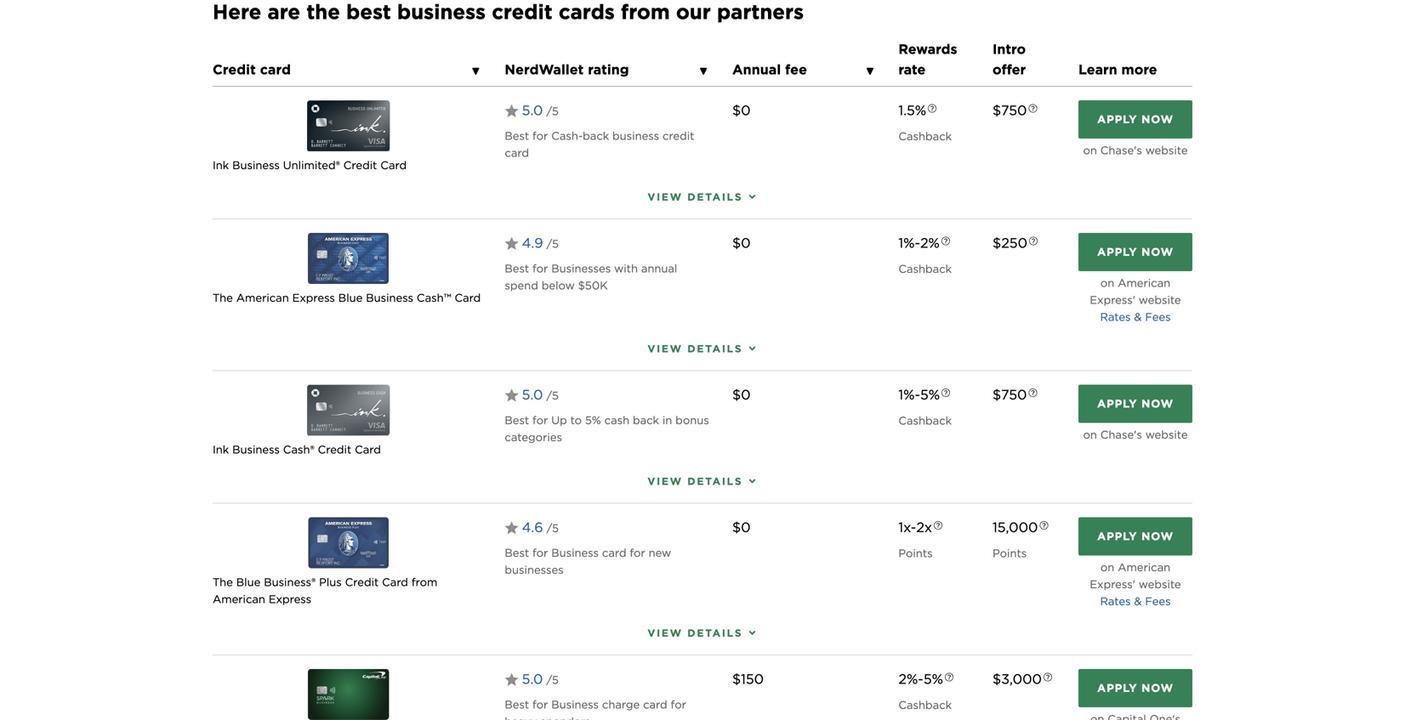 Task type: describe. For each thing, give the bounding box(es) containing it.
fee
[[785, 61, 807, 78]]

up
[[551, 414, 567, 427]]

2 now from the top
[[1142, 246, 1174, 259]]

2 view from the top
[[648, 343, 683, 355]]

cash®
[[283, 443, 315, 457]]

now for 1.5%
[[1142, 113, 1174, 126]]

for for 1.5%
[[533, 129, 548, 143]]

card inside best for cash-back business credit card
[[505, 146, 529, 160]]

unlimited®
[[283, 159, 340, 172]]

apply now link for 1.5%
[[1079, 101, 1193, 139]]

in
[[663, 414, 672, 427]]

$0 for 1%-5%
[[732, 387, 751, 403]]

2x
[[917, 520, 933, 536]]

business inside best for business card for new businesses
[[551, 547, 599, 560]]

1%- for 5%
[[899, 387, 921, 403]]

view details for 3rd "view details" button from the top of the page
[[648, 476, 743, 488]]

2 view details button from the top
[[643, 340, 763, 357]]

1%-2%
[[899, 235, 940, 252]]

/5 for 2%-5%
[[547, 674, 559, 687]]

chase's for 1.5%
[[1101, 144, 1142, 157]]

3 view from the top
[[648, 476, 683, 488]]

$50k
[[578, 279, 608, 292]]

annual
[[732, 61, 781, 78]]

5.0 /5 for 1.5%
[[522, 102, 559, 119]]

tooltip image for 1.5%
[[914, 93, 951, 131]]

points for 1x-2x
[[899, 547, 933, 560]]

on american express' website for 15,000
[[1090, 561, 1181, 591]]

card inside best for business card for new businesses
[[602, 547, 627, 560]]

▼ for annual fee
[[866, 65, 875, 78]]

best for cash-back business credit card
[[505, 129, 695, 160]]

heavy
[[505, 716, 537, 721]]

categories
[[505, 431, 562, 444]]

businesses
[[551, 262, 611, 275]]

on for 1.5%'s apply now link
[[1083, 144, 1097, 157]]

1 view from the top
[[648, 191, 683, 203]]

on american express' website for $250
[[1090, 277, 1181, 307]]

4.9 link
[[522, 235, 543, 252]]

$0 for 1.5%
[[732, 102, 751, 119]]

5.0 for 1%-5%
[[522, 387, 543, 403]]

intro offer
[[993, 41, 1026, 78]]

intro
[[993, 41, 1026, 58]]

fees for 15,000
[[1145, 595, 1171, 608]]

view details for third "view details" button from the bottom
[[648, 343, 743, 355]]

rewards
[[899, 41, 958, 58]]

cashback for 2%-5%
[[899, 699, 952, 712]]

rates for $250
[[1100, 311, 1131, 324]]

$0 for 1x-2x
[[732, 520, 751, 536]]

business inside best for business charge card for heavy spenders
[[551, 699, 599, 712]]

now for 2%-5%
[[1142, 682, 1174, 695]]

tooltip image for 2%-5%
[[931, 662, 968, 700]]

5.0 /5 for 2%-5%
[[522, 671, 559, 688]]

apply now link for 2%-5%
[[1079, 670, 1193, 708]]

below
[[542, 279, 575, 292]]

$750 for 1.5%
[[993, 102, 1027, 119]]

best for 1%-2%
[[505, 262, 529, 275]]

now for 1%-5%
[[1142, 397, 1174, 411]]

4 apply now link from the top
[[1079, 518, 1193, 556]]

2 apply from the top
[[1098, 246, 1138, 259]]

4.6 /5
[[522, 520, 559, 536]]

the blue business® plus credit card from american express
[[213, 576, 438, 606]]

cash
[[605, 414, 630, 427]]

for for 1%-5%
[[533, 414, 548, 427]]

on for 4th apply now link from the bottom
[[1101, 277, 1115, 290]]

tooltip image for $750
[[1014, 93, 1052, 131]]

the american express blue business cash™ card image
[[308, 233, 389, 284]]

for right charge
[[671, 699, 686, 712]]

5% for $0
[[921, 387, 940, 403]]

15,000
[[993, 520, 1038, 536]]

$250
[[993, 235, 1028, 252]]

$0 for 1%-2%
[[732, 235, 751, 252]]

5% for $150
[[924, 671, 943, 688]]

rates for 15,000
[[1100, 595, 1131, 608]]

business left the unlimited®
[[232, 159, 280, 172]]

bonus
[[676, 414, 709, 427]]

best for 2%-5%
[[505, 699, 529, 712]]

ink for 1.5%
[[213, 159, 229, 172]]

express' for $250
[[1090, 294, 1136, 307]]

5.0 for 1.5%
[[522, 102, 543, 119]]

4 now from the top
[[1142, 530, 1174, 543]]

$150
[[732, 671, 764, 688]]

charge
[[602, 699, 640, 712]]

details for 4th "view details" button from the bottom
[[688, 191, 743, 203]]

spenders
[[541, 716, 591, 721]]

capital one spark cash plus image
[[308, 670, 389, 721]]

nerdwallet rating
[[505, 61, 629, 78]]

tooltip image for 1%-2%
[[927, 226, 965, 263]]

$3,000
[[993, 671, 1042, 688]]

best for 1x-2x
[[505, 547, 529, 560]]

4 apply now from the top
[[1098, 530, 1174, 543]]

1%- for 2%
[[899, 235, 921, 252]]

2%
[[921, 235, 940, 252]]

rates & fees for $250
[[1100, 311, 1171, 324]]

best for up to 5% cash back in bonus categories
[[505, 414, 709, 444]]

0 vertical spatial express
[[292, 292, 335, 305]]

express' for 15,000
[[1090, 578, 1136, 591]]

credit
[[663, 129, 695, 143]]

4.9 /5
[[522, 235, 559, 252]]

& for $250
[[1134, 311, 1142, 324]]

2%-5%
[[899, 671, 943, 688]]

blue inside the blue business® plus credit card from american express
[[236, 576, 261, 589]]

offer
[[993, 61, 1026, 78]]

ink for 1%-5%
[[213, 443, 229, 457]]

1x-
[[899, 520, 917, 536]]

& for 15,000
[[1134, 595, 1142, 608]]

fees for $250
[[1145, 311, 1171, 324]]

to
[[571, 414, 582, 427]]

cash-
[[551, 129, 583, 143]]



Task type: locate. For each thing, give the bounding box(es) containing it.
5.0 link down nerdwallet
[[522, 102, 543, 119]]

tooltip image for 15,000
[[1026, 510, 1063, 548]]

cashback for 1%-2%
[[899, 262, 952, 276]]

cashback down 1.5%
[[899, 130, 952, 143]]

$750 for 1%-5%
[[993, 387, 1027, 403]]

best left cash-
[[505, 129, 529, 143]]

business®
[[264, 576, 316, 589]]

0 vertical spatial 5.0 link
[[522, 102, 543, 119]]

3 view details from the top
[[648, 476, 743, 488]]

credit inside the blue business® plus credit card from american express
[[345, 576, 379, 589]]

best for business charge card for heavy spenders
[[505, 699, 686, 721]]

5.0 /5 up cash-
[[522, 102, 559, 119]]

on for 2nd apply now link from the bottom
[[1101, 561, 1115, 574]]

3 apply from the top
[[1098, 397, 1138, 411]]

1 vertical spatial 5.0 /5
[[522, 387, 559, 403]]

3 5.0 from the top
[[522, 671, 543, 688]]

card
[[381, 159, 407, 172], [455, 292, 481, 305], [355, 443, 381, 457], [382, 576, 408, 589]]

card left from
[[382, 576, 408, 589]]

5% inside best for up to 5% cash back in bonus categories
[[585, 414, 601, 427]]

2 chase's from the top
[[1101, 428, 1142, 442]]

5.0 up heavy
[[522, 671, 543, 688]]

rates
[[1100, 311, 1131, 324], [1100, 595, 1131, 608]]

4 view details button from the top
[[643, 624, 763, 642]]

points for 15,000
[[993, 547, 1027, 560]]

1 cashback from the top
[[899, 130, 952, 143]]

2 5.0 from the top
[[522, 387, 543, 403]]

rewards rate
[[899, 41, 958, 78]]

back
[[583, 129, 609, 143], [633, 414, 659, 427]]

2 $750 from the top
[[993, 387, 1027, 403]]

5.0
[[522, 102, 543, 119], [522, 387, 543, 403], [522, 671, 543, 688]]

1 view details from the top
[[648, 191, 743, 203]]

3 apply now link from the top
[[1079, 385, 1193, 423]]

blue down the american express blue business cash™ card image
[[338, 292, 363, 305]]

5.0 for 2%-5%
[[522, 671, 543, 688]]

2 vertical spatial 5.0 link
[[522, 671, 543, 688]]

spend
[[505, 279, 538, 292]]

learn
[[1079, 61, 1118, 78]]

tooltip image for $3,000
[[1029, 662, 1067, 700]]

2 ink from the top
[[213, 443, 229, 457]]

card inside the blue business® plus credit card from american express
[[382, 576, 408, 589]]

/5 inside 4.6 /5
[[547, 522, 559, 535]]

5.0 up categories
[[522, 387, 543, 403]]

3 /5 from the top
[[547, 389, 559, 403]]

business up spenders at the left bottom of the page
[[551, 699, 599, 712]]

business left cash®
[[232, 443, 280, 457]]

1 5.0 link from the top
[[522, 102, 543, 119]]

the for 4.6
[[213, 576, 233, 589]]

apply now for 2%-5%
[[1098, 682, 1174, 695]]

for inside best for up to 5% cash back in bonus categories
[[533, 414, 548, 427]]

details for 3rd "view details" button from the top of the page
[[688, 476, 743, 488]]

5 apply now link from the top
[[1079, 670, 1193, 708]]

1 apply from the top
[[1098, 113, 1138, 126]]

▼ left "annual"
[[699, 65, 708, 78]]

▼ for credit card
[[472, 65, 480, 78]]

4.9
[[522, 235, 543, 252]]

3 apply now from the top
[[1098, 397, 1174, 411]]

1 $750 from the top
[[993, 102, 1027, 119]]

▼ left nerdwallet
[[472, 65, 480, 78]]

1 horizontal spatial ▼
[[699, 65, 708, 78]]

1 vertical spatial fees
[[1145, 595, 1171, 608]]

2 points from the left
[[993, 547, 1027, 560]]

2 apply now link from the top
[[1079, 233, 1193, 272]]

cashback for 1%-5%
[[899, 414, 952, 427]]

2 5.0 /5 from the top
[[522, 387, 559, 403]]

view details button down credit
[[643, 188, 763, 205]]

best
[[505, 129, 529, 143], [505, 262, 529, 275], [505, 414, 529, 427], [505, 547, 529, 560], [505, 699, 529, 712]]

/5 up up
[[547, 389, 559, 403]]

credit
[[213, 61, 256, 78], [344, 159, 377, 172], [318, 443, 352, 457], [345, 576, 379, 589]]

0 vertical spatial on american express' website
[[1090, 277, 1181, 307]]

view details up the $150
[[648, 628, 743, 640]]

1 vertical spatial $750
[[993, 387, 1027, 403]]

express
[[292, 292, 335, 305], [269, 593, 311, 606]]

businesses
[[505, 564, 564, 577]]

best for business card for new businesses
[[505, 547, 671, 577]]

/5 for 1%-5%
[[547, 389, 559, 403]]

3 5.0 link from the top
[[522, 671, 543, 688]]

back inside best for up to 5% cash back in bonus categories
[[633, 414, 659, 427]]

5.0 link for 1%-5%
[[522, 387, 543, 403]]

2 fees from the top
[[1145, 595, 1171, 608]]

for inside best for cash-back business credit card
[[533, 129, 548, 143]]

view down in
[[648, 476, 683, 488]]

1 vertical spatial express
[[269, 593, 311, 606]]

details up bonus
[[688, 343, 743, 355]]

5 /5 from the top
[[547, 674, 559, 687]]

chase's for 1%-5%
[[1101, 428, 1142, 442]]

0 horizontal spatial back
[[583, 129, 609, 143]]

1 1%- from the top
[[899, 235, 921, 252]]

1 vertical spatial the
[[213, 576, 233, 589]]

annual
[[641, 262, 678, 275]]

american
[[1118, 277, 1171, 290], [236, 292, 289, 305], [1118, 561, 1171, 574], [213, 593, 265, 606]]

2 apply now from the top
[[1098, 246, 1174, 259]]

1 on chase's website from the top
[[1083, 144, 1188, 157]]

2 on chase's website from the top
[[1083, 428, 1188, 442]]

ink business unlimited℠ credit card image
[[307, 101, 390, 152]]

view
[[648, 191, 683, 203], [648, 343, 683, 355], [648, 476, 683, 488], [648, 628, 683, 640]]

2 5.0 link from the top
[[522, 387, 543, 403]]

2 the from the top
[[213, 576, 233, 589]]

view details button up the $150
[[643, 624, 763, 642]]

2 best from the top
[[505, 262, 529, 275]]

0 vertical spatial 5%
[[921, 387, 940, 403]]

▼ left the rate
[[866, 65, 875, 78]]

4.6
[[522, 520, 543, 536]]

chase ink business cash credit card credit card image
[[307, 385, 390, 436]]

4 /5 from the top
[[547, 522, 559, 535]]

on chase's website for 1%-5%
[[1083, 428, 1188, 442]]

for for 1x-2x
[[533, 547, 548, 560]]

business down 4.6 /5
[[551, 547, 599, 560]]

details for third "view details" button from the bottom
[[688, 343, 743, 355]]

2 ▼ from the left
[[699, 65, 708, 78]]

view details down bonus
[[648, 476, 743, 488]]

0 vertical spatial rates & fees
[[1100, 311, 1171, 324]]

5.0 link up heavy
[[522, 671, 543, 688]]

learn more
[[1079, 61, 1158, 78]]

back left in
[[633, 414, 659, 427]]

card down chase ink business cash credit card credit card image
[[355, 443, 381, 457]]

4 $0 from the top
[[732, 520, 751, 536]]

1 details from the top
[[688, 191, 743, 203]]

5.0 /5 up up
[[522, 387, 559, 403]]

$750
[[993, 102, 1027, 119], [993, 387, 1027, 403]]

for inside the best for businesses with annual spend below $50k
[[533, 262, 548, 275]]

details for first "view details" button from the bottom
[[688, 628, 743, 640]]

annual fee
[[732, 61, 807, 78]]

0 horizontal spatial blue
[[236, 576, 261, 589]]

new
[[649, 547, 671, 560]]

best inside the best for businesses with annual spend below $50k
[[505, 262, 529, 275]]

1 vertical spatial &
[[1134, 595, 1142, 608]]

3 details from the top
[[688, 476, 743, 488]]

best for 1.5%
[[505, 129, 529, 143]]

cash™
[[417, 292, 451, 305]]

0 vertical spatial on chase's website
[[1083, 144, 1188, 157]]

tooltip image for 1x-2x
[[920, 510, 957, 548]]

2 rates & fees link from the top
[[1079, 594, 1193, 611]]

express down the american express blue business cash™ card image
[[292, 292, 335, 305]]

tooltip image for $750
[[1014, 378, 1052, 415]]

0 vertical spatial tooltip image
[[1014, 93, 1052, 131]]

on chase's website
[[1083, 144, 1188, 157], [1083, 428, 1188, 442]]

view details for 4th "view details" button from the bottom
[[648, 191, 743, 203]]

tooltip image for $250
[[1015, 226, 1052, 263]]

0 vertical spatial &
[[1134, 311, 1142, 324]]

4 cashback from the top
[[899, 699, 952, 712]]

2 1%- from the top
[[899, 387, 921, 403]]

2 view details from the top
[[648, 343, 743, 355]]

3 $0 from the top
[[732, 387, 751, 403]]

apply
[[1098, 113, 1138, 126], [1098, 246, 1138, 259], [1098, 397, 1138, 411], [1098, 530, 1138, 543], [1098, 682, 1138, 695]]

0 vertical spatial rates & fees link
[[1079, 309, 1193, 326]]

view down "new"
[[648, 628, 683, 640]]

the inside the blue business® plus credit card from american express
[[213, 576, 233, 589]]

for left cash-
[[533, 129, 548, 143]]

card inside best for business charge card for heavy spenders
[[643, 699, 668, 712]]

3 best from the top
[[505, 414, 529, 427]]

/5 right 4.6
[[547, 522, 559, 535]]

view details up bonus
[[648, 343, 743, 355]]

back inside best for cash-back business credit card
[[583, 129, 609, 143]]

apply now link
[[1079, 101, 1193, 139], [1079, 233, 1193, 272], [1079, 385, 1193, 423], [1079, 518, 1193, 556], [1079, 670, 1193, 708]]

view up in
[[648, 343, 683, 355]]

2 & from the top
[[1134, 595, 1142, 608]]

for up categories
[[533, 414, 548, 427]]

2 vertical spatial tooltip image
[[920, 510, 957, 548]]

the for 4.9
[[213, 292, 233, 305]]

0 vertical spatial express'
[[1090, 294, 1136, 307]]

cashback down the 2%-5%
[[899, 699, 952, 712]]

best inside best for business card for new businesses
[[505, 547, 529, 560]]

nerdwallet
[[505, 61, 584, 78]]

1 best from the top
[[505, 129, 529, 143]]

view details
[[648, 191, 743, 203], [648, 343, 743, 355], [648, 476, 743, 488], [648, 628, 743, 640]]

1 vertical spatial express'
[[1090, 578, 1136, 591]]

rates & fees for 15,000
[[1100, 595, 1171, 608]]

5.0 down nerdwallet
[[522, 102, 543, 119]]

2 horizontal spatial ▼
[[866, 65, 875, 78]]

0 vertical spatial 5.0 /5
[[522, 102, 559, 119]]

1 vertical spatial 5.0 link
[[522, 387, 543, 403]]

1 express' from the top
[[1090, 294, 1136, 307]]

best up businesses on the left bottom
[[505, 547, 529, 560]]

card right cash™
[[455, 292, 481, 305]]

3 view details button from the top
[[643, 472, 763, 490]]

0 vertical spatial 5.0
[[522, 102, 543, 119]]

1 horizontal spatial blue
[[338, 292, 363, 305]]

for
[[533, 129, 548, 143], [533, 262, 548, 275], [533, 414, 548, 427], [533, 547, 548, 560], [630, 547, 645, 560], [533, 699, 548, 712], [671, 699, 686, 712]]

on american express' website
[[1090, 277, 1181, 307], [1090, 561, 1181, 591]]

3 cashback from the top
[[899, 414, 952, 427]]

blue
[[338, 292, 363, 305], [236, 576, 261, 589]]

&
[[1134, 311, 1142, 324], [1134, 595, 1142, 608]]

for up below
[[533, 262, 548, 275]]

2 vertical spatial 5.0
[[522, 671, 543, 688]]

tooltip image
[[1014, 93, 1052, 131], [1015, 226, 1052, 263], [920, 510, 957, 548]]

express'
[[1090, 294, 1136, 307], [1090, 578, 1136, 591]]

1%-5%
[[899, 387, 940, 403]]

1 view details button from the top
[[643, 188, 763, 205]]

1 apply now from the top
[[1098, 113, 1174, 126]]

0 vertical spatial $750
[[993, 102, 1027, 119]]

best up spend at the left
[[505, 262, 529, 275]]

for up heavy
[[533, 699, 548, 712]]

for left "new"
[[630, 547, 645, 560]]

/5 right 4.9
[[547, 237, 559, 251]]

fees
[[1145, 311, 1171, 324], [1145, 595, 1171, 608]]

back left business
[[583, 129, 609, 143]]

0 vertical spatial rates
[[1100, 311, 1131, 324]]

5%
[[921, 387, 940, 403], [585, 414, 601, 427], [924, 671, 943, 688]]

with
[[614, 262, 638, 275]]

cashback for 1.5%
[[899, 130, 952, 143]]

4.6 link
[[522, 520, 543, 536]]

apply for 1.5%
[[1098, 113, 1138, 126]]

5.0 link up categories
[[522, 387, 543, 403]]

2 on american express' website from the top
[[1090, 561, 1181, 591]]

0 vertical spatial the
[[213, 292, 233, 305]]

best up categories
[[505, 414, 529, 427]]

2 /5 from the top
[[547, 237, 559, 251]]

rate
[[899, 61, 926, 78]]

/5 for 1.5%
[[547, 105, 559, 118]]

points down 1x-2x
[[899, 547, 933, 560]]

express inside the blue business® plus credit card from american express
[[269, 593, 311, 606]]

5.0 /5 for 1%-5%
[[522, 387, 559, 403]]

2 rates & fees from the top
[[1100, 595, 1171, 608]]

cashback down 2%
[[899, 262, 952, 276]]

2 express' from the top
[[1090, 578, 1136, 591]]

1 vertical spatial ink
[[213, 443, 229, 457]]

2 $0 from the top
[[732, 235, 751, 252]]

1 ▼ from the left
[[472, 65, 480, 78]]

business
[[613, 129, 659, 143]]

apply now
[[1098, 113, 1174, 126], [1098, 246, 1174, 259], [1098, 397, 1174, 411], [1098, 530, 1174, 543], [1098, 682, 1174, 695]]

for for 1%-2%
[[533, 262, 548, 275]]

from
[[412, 576, 438, 589]]

2 vertical spatial 5%
[[924, 671, 943, 688]]

1 on american express' website from the top
[[1090, 277, 1181, 307]]

1 apply now link from the top
[[1079, 101, 1193, 139]]

/5 for 1%-2%
[[547, 237, 559, 251]]

apply for 1%-5%
[[1098, 397, 1138, 411]]

1 rates from the top
[[1100, 311, 1131, 324]]

1 $0 from the top
[[732, 102, 751, 119]]

apply now for 1%-5%
[[1098, 397, 1174, 411]]

4 apply from the top
[[1098, 530, 1138, 543]]

apply now link for 1%-5%
[[1079, 385, 1193, 423]]

5.0 link for 1.5%
[[522, 102, 543, 119]]

points down 15,000
[[993, 547, 1027, 560]]

cashback down 1%-5%
[[899, 414, 952, 427]]

1 rates & fees from the top
[[1100, 311, 1171, 324]]

1 the from the top
[[213, 292, 233, 305]]

2 cashback from the top
[[899, 262, 952, 276]]

5 apply from the top
[[1098, 682, 1138, 695]]

0 vertical spatial ink
[[213, 159, 229, 172]]

2 details from the top
[[688, 343, 743, 355]]

points
[[899, 547, 933, 560], [993, 547, 1027, 560]]

rating
[[588, 61, 629, 78]]

the american express blue business cash™ card
[[213, 292, 481, 305]]

details up the $150
[[688, 628, 743, 640]]

details down credit
[[688, 191, 743, 203]]

1 vertical spatial chase's
[[1101, 428, 1142, 442]]

apply now for 1.5%
[[1098, 113, 1174, 126]]

/5 up spenders at the left bottom of the page
[[547, 674, 559, 687]]

1 vertical spatial rates
[[1100, 595, 1131, 608]]

$0
[[732, 102, 751, 119], [732, 235, 751, 252], [732, 387, 751, 403], [732, 520, 751, 536]]

1 /5 from the top
[[547, 105, 559, 118]]

1 5.0 from the top
[[522, 102, 543, 119]]

2 vertical spatial 5.0 /5
[[522, 671, 559, 688]]

0 vertical spatial chase's
[[1101, 144, 1142, 157]]

4 view details from the top
[[648, 628, 743, 640]]

business
[[232, 159, 280, 172], [366, 292, 414, 305], [232, 443, 280, 457], [551, 547, 599, 560], [551, 699, 599, 712]]

/5 for 1x-2x
[[547, 522, 559, 535]]

cashback
[[899, 130, 952, 143], [899, 262, 952, 276], [899, 414, 952, 427], [899, 699, 952, 712]]

3 5.0 /5 from the top
[[522, 671, 559, 688]]

5 now from the top
[[1142, 682, 1174, 695]]

american inside the blue business® plus credit card from american express
[[213, 593, 265, 606]]

1 vertical spatial rates & fees link
[[1079, 594, 1193, 611]]

best inside best for up to 5% cash back in bonus categories
[[505, 414, 529, 427]]

the blue business® plus credit card from american express image
[[308, 518, 389, 569]]

1 vertical spatial on american express' website
[[1090, 561, 1181, 591]]

website
[[1146, 144, 1188, 157], [1139, 294, 1181, 307], [1146, 428, 1188, 442], [1139, 578, 1181, 591]]

credit card
[[213, 61, 291, 78]]

1 horizontal spatial points
[[993, 547, 1027, 560]]

on for apply now link corresponding to 1%-5%
[[1083, 428, 1097, 442]]

1 vertical spatial on chase's website
[[1083, 428, 1188, 442]]

1x-2x
[[899, 520, 933, 536]]

1 vertical spatial rates & fees
[[1100, 595, 1171, 608]]

1 horizontal spatial back
[[633, 414, 659, 427]]

4 details from the top
[[688, 628, 743, 640]]

chase's
[[1101, 144, 1142, 157], [1101, 428, 1142, 442]]

0 vertical spatial fees
[[1145, 311, 1171, 324]]

5 best from the top
[[505, 699, 529, 712]]

view down credit
[[648, 191, 683, 203]]

best up heavy
[[505, 699, 529, 712]]

more
[[1122, 61, 1158, 78]]

details down bonus
[[688, 476, 743, 488]]

0 horizontal spatial points
[[899, 547, 933, 560]]

2 rates from the top
[[1100, 595, 1131, 608]]

1.5%
[[899, 102, 927, 119]]

view details button down bonus
[[643, 472, 763, 490]]

rates & fees link for $250
[[1079, 309, 1193, 326]]

1 vertical spatial 1%-
[[899, 387, 921, 403]]

1 chase's from the top
[[1101, 144, 1142, 157]]

best for 1%-5%
[[505, 414, 529, 427]]

1 fees from the top
[[1145, 311, 1171, 324]]

/5 inside '4.9 /5'
[[547, 237, 559, 251]]

best for businesses with annual spend below $50k
[[505, 262, 678, 292]]

card
[[260, 61, 291, 78], [505, 146, 529, 160], [602, 547, 627, 560], [643, 699, 668, 712]]

tooltip image
[[914, 93, 951, 131], [927, 226, 965, 263], [927, 378, 965, 415], [1014, 378, 1052, 415], [1026, 510, 1063, 548], [931, 662, 968, 700], [1029, 662, 1067, 700]]

1 points from the left
[[899, 547, 933, 560]]

express down business®
[[269, 593, 311, 606]]

1 vertical spatial 5.0
[[522, 387, 543, 403]]

3 ▼ from the left
[[866, 65, 875, 78]]

1 ink from the top
[[213, 159, 229, 172]]

1 vertical spatial blue
[[236, 576, 261, 589]]

view details for first "view details" button from the bottom
[[648, 628, 743, 640]]

5.0 link for 2%-5%
[[522, 671, 543, 688]]

5 apply now from the top
[[1098, 682, 1174, 695]]

best inside best for business charge card for heavy spenders
[[505, 699, 529, 712]]

0 horizontal spatial ▼
[[472, 65, 480, 78]]

0 vertical spatial back
[[583, 129, 609, 143]]

4 view from the top
[[648, 628, 683, 640]]

for up businesses on the left bottom
[[533, 547, 548, 560]]

/5 up cash-
[[547, 105, 559, 118]]

1 rates & fees link from the top
[[1079, 309, 1193, 326]]

1 vertical spatial 5%
[[585, 414, 601, 427]]

card down ink business unlimited℠ credit card image
[[381, 159, 407, 172]]

1 vertical spatial back
[[633, 414, 659, 427]]

1 now from the top
[[1142, 113, 1174, 126]]

the
[[213, 292, 233, 305], [213, 576, 233, 589]]

5.0 link
[[522, 102, 543, 119], [522, 387, 543, 403], [522, 671, 543, 688]]

1 & from the top
[[1134, 311, 1142, 324]]

2%-
[[899, 671, 924, 688]]

on chase's website for 1.5%
[[1083, 144, 1188, 157]]

details
[[688, 191, 743, 203], [688, 343, 743, 355], [688, 476, 743, 488], [688, 628, 743, 640]]

/5
[[547, 105, 559, 118], [547, 237, 559, 251], [547, 389, 559, 403], [547, 522, 559, 535], [547, 674, 559, 687]]

view details button up bonus
[[643, 340, 763, 357]]

view details button
[[643, 188, 763, 205], [643, 340, 763, 357], [643, 472, 763, 490], [643, 624, 763, 642]]

view details down credit
[[648, 191, 743, 203]]

rates & fees link for 15,000
[[1079, 594, 1193, 611]]

ink
[[213, 159, 229, 172], [213, 443, 229, 457]]

1 vertical spatial tooltip image
[[1015, 226, 1052, 263]]

0 vertical spatial 1%-
[[899, 235, 921, 252]]

business left cash™
[[366, 292, 414, 305]]

blue left business®
[[236, 576, 261, 589]]

plus
[[319, 576, 342, 589]]

ink business unlimited® credit card
[[213, 159, 407, 172]]

ink business cash® credit card
[[213, 443, 381, 457]]

for for 2%-5%
[[533, 699, 548, 712]]

best inside best for cash-back business credit card
[[505, 129, 529, 143]]

▼ for nerdwallet rating
[[699, 65, 708, 78]]

4 best from the top
[[505, 547, 529, 560]]

5.0 /5 up heavy
[[522, 671, 559, 688]]

1%-
[[899, 235, 921, 252], [899, 387, 921, 403]]

apply for 2%-5%
[[1098, 682, 1138, 695]]

3 now from the top
[[1142, 397, 1174, 411]]

tooltip image for 1%-5%
[[927, 378, 965, 415]]

1 5.0 /5 from the top
[[522, 102, 559, 119]]

0 vertical spatial blue
[[338, 292, 363, 305]]

now
[[1142, 113, 1174, 126], [1142, 246, 1174, 259], [1142, 397, 1174, 411], [1142, 530, 1174, 543], [1142, 682, 1174, 695]]



Task type: vqa. For each thing, say whether or not it's contained in the screenshot.
top chase's
yes



